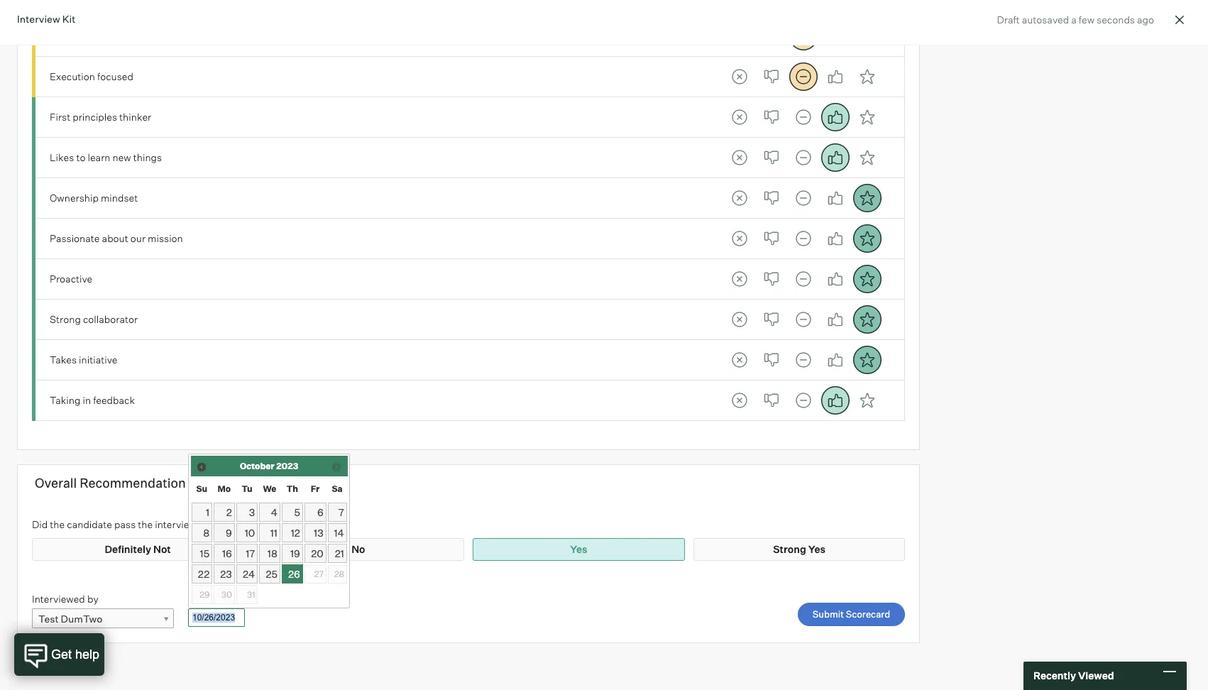 Task type: describe. For each thing, give the bounding box(es) containing it.
fr
[[311, 484, 320, 494]]

test dumtwo
[[38, 613, 103, 625]]

14 link
[[328, 523, 347, 543]]

1 strong yes button from the top
[[853, 22, 882, 50]]

16
[[222, 547, 232, 559]]

yes button for initiative
[[821, 346, 850, 374]]

not
[[153, 543, 171, 555]]

definitely not button for to
[[725, 143, 754, 172]]

21
[[335, 547, 344, 559]]

definitely not image for mindset
[[725, 184, 754, 212]]

yes image for principles
[[821, 103, 850, 131]]

no
[[352, 543, 365, 555]]

collaborator
[[83, 313, 138, 325]]

tab list for in
[[725, 386, 882, 415]]

no button for initiative
[[757, 346, 786, 374]]

1 definitely not image from the top
[[725, 22, 754, 50]]

no image for principles
[[757, 103, 786, 131]]

1 definitely not button from the top
[[725, 22, 754, 50]]

19
[[290, 547, 300, 559]]

strong for strong yes
[[773, 543, 806, 555]]

october
[[240, 461, 275, 471]]

2 the from the left
[[138, 518, 153, 530]]

6 link
[[304, 503, 326, 522]]

tab list for principles
[[725, 103, 882, 131]]

26
[[288, 568, 300, 580]]

no button for principles
[[757, 103, 786, 131]]

first
[[50, 111, 70, 123]]

5 yes image from the top
[[821, 265, 850, 293]]

no button for mindset
[[757, 184, 786, 212]]

3
[[249, 506, 255, 518]]

recently viewed
[[1034, 670, 1114, 682]]

definitely not button for about
[[725, 224, 754, 253]]

9 link
[[214, 523, 235, 543]]

14
[[334, 527, 344, 539]]

a
[[1072, 13, 1077, 26]]

submit
[[813, 608, 844, 620]]

likes
[[50, 151, 74, 164]]

no button for collaborator
[[757, 305, 786, 334]]

focused
[[97, 70, 133, 83]]

yes image for taking in feedback
[[821, 386, 850, 415]]

mixed button for focused
[[789, 63, 818, 91]]

1 no image from the top
[[757, 22, 786, 50]]

10 link
[[236, 523, 258, 543]]

5 no image from the top
[[757, 265, 786, 293]]

mixed image for passionate about our mission
[[789, 224, 818, 253]]

interview kit
[[17, 13, 76, 25]]

strong yes image for to
[[853, 143, 882, 172]]

15 link
[[191, 544, 212, 563]]

7 definitely not button from the top
[[725, 265, 754, 293]]

yes button for principles
[[821, 103, 850, 131]]

25 link
[[259, 565, 280, 584]]

mixed button for collaborator
[[789, 305, 818, 334]]

on
[[188, 593, 200, 605]]

5
[[294, 506, 300, 518]]

takes
[[50, 354, 77, 366]]

definitely not image for in
[[725, 386, 754, 415]]

mixed image for execution focused
[[789, 63, 818, 91]]

kit
[[62, 13, 76, 25]]

strong yes image for focused
[[853, 63, 882, 91]]

strong yes button for in
[[853, 386, 882, 415]]

16 link
[[214, 544, 235, 563]]

30
[[221, 589, 232, 600]]

8 link
[[191, 523, 212, 543]]

interviewed
[[32, 593, 85, 605]]

in
[[83, 394, 91, 406]]

7
[[339, 506, 344, 518]]

12
[[291, 527, 300, 539]]

taking in feedback
[[50, 394, 135, 406]]

strong yes button for initiative
[[853, 346, 882, 374]]

23
[[220, 568, 232, 580]]

definitely not image for to
[[725, 143, 754, 172]]

18 link
[[259, 544, 280, 563]]

4 definitely not image from the top
[[725, 265, 754, 293]]

tu
[[242, 484, 252, 494]]

yes image for execution focused
[[821, 63, 850, 91]]

definitely not image for collaborator
[[725, 305, 754, 334]]

1 yes image from the top
[[821, 22, 850, 50]]

definitely not image for principles
[[725, 103, 754, 131]]

passionate about our mission
[[50, 232, 183, 244]]

1
[[206, 506, 210, 518]]

no image for likes to learn new things
[[757, 143, 786, 172]]

21 link
[[328, 544, 347, 563]]

4 strong yes image from the top
[[853, 265, 882, 293]]

2
[[226, 506, 232, 518]]

tab list for collaborator
[[725, 305, 882, 334]]

initiative
[[79, 354, 117, 366]]

autosaved
[[1022, 13, 1069, 26]]

strong yes button for principles
[[853, 103, 882, 131]]

yes image for about
[[821, 224, 850, 253]]

su
[[196, 484, 207, 494]]

mixed image for takes initiative
[[789, 346, 818, 374]]

tab list for initiative
[[725, 346, 882, 374]]

no image for takes initiative
[[757, 346, 786, 374]]

20
[[311, 547, 324, 559]]

2 yes from the left
[[809, 543, 826, 555]]

definitely not
[[105, 543, 171, 555]]

mixed button for initiative
[[789, 346, 818, 374]]

sa
[[332, 484, 343, 494]]

19 link
[[282, 544, 303, 563]]

candidate
[[67, 518, 112, 530]]

principles
[[73, 111, 117, 123]]

strong yes image for passionate about our mission
[[853, 224, 882, 253]]

viewed
[[1079, 670, 1114, 682]]

18
[[268, 547, 278, 559]]

tab list for focused
[[725, 63, 882, 91]]

execution focused
[[50, 70, 133, 83]]

7 no button from the top
[[757, 265, 786, 293]]

28
[[334, 569, 345, 579]]

no button for about
[[757, 224, 786, 253]]

mixed button for mindset
[[789, 184, 818, 212]]

strong yes image for in
[[853, 386, 882, 415]]

new
[[113, 151, 131, 164]]

no image for strong collaborator
[[757, 305, 786, 334]]

yes button for mindset
[[821, 184, 850, 212]]

recently
[[1034, 670, 1076, 682]]

1 tab list from the top
[[725, 22, 882, 50]]

mixed image for taking in feedback
[[789, 386, 818, 415]]

7 yes button from the top
[[821, 265, 850, 293]]

yes button for about
[[821, 224, 850, 253]]

mixed button for in
[[789, 386, 818, 415]]

mission
[[148, 232, 183, 244]]

our
[[130, 232, 146, 244]]

definitely
[[105, 543, 151, 555]]

1 strong yes image from the top
[[853, 22, 882, 50]]

7 tab list from the top
[[725, 265, 882, 293]]

thinker
[[119, 111, 151, 123]]

no image for mindset
[[757, 184, 786, 212]]



Task type: vqa. For each thing, say whether or not it's contained in the screenshot.


Task type: locate. For each thing, give the bounding box(es) containing it.
5 tab list from the top
[[725, 184, 882, 212]]

strong yes image
[[853, 63, 882, 91], [853, 103, 882, 131], [853, 143, 882, 172], [853, 265, 882, 293], [853, 305, 882, 334], [853, 346, 882, 374], [853, 386, 882, 415]]

4 no image from the top
[[757, 224, 786, 253]]

definitely not button
[[725, 22, 754, 50], [725, 63, 754, 91], [725, 103, 754, 131], [725, 143, 754, 172], [725, 184, 754, 212], [725, 224, 754, 253], [725, 265, 754, 293], [725, 305, 754, 334], [725, 346, 754, 374], [725, 386, 754, 415]]

6 mixed button from the top
[[789, 224, 818, 253]]

no button for to
[[757, 143, 786, 172]]

0 horizontal spatial yes
[[570, 543, 588, 555]]

0 vertical spatial strong
[[50, 313, 81, 325]]

3 yes button from the top
[[821, 103, 850, 131]]

9 mixed button from the top
[[789, 346, 818, 374]]

10 tab list from the top
[[725, 386, 882, 415]]

26 link
[[282, 565, 303, 584]]

mixed image
[[789, 22, 818, 50], [789, 103, 818, 131], [789, 265, 818, 293], [789, 386, 818, 415]]

6 definitely not image from the top
[[725, 386, 754, 415]]

mixed image for first principles thinker
[[789, 103, 818, 131]]

the right did
[[50, 518, 65, 530]]

3 tab list from the top
[[725, 103, 882, 131]]

2 link
[[214, 503, 235, 522]]

9 tab list from the top
[[725, 346, 882, 374]]

5 mixed button from the top
[[789, 184, 818, 212]]

8 definitely not button from the top
[[725, 305, 754, 334]]

submit scorecard link
[[798, 603, 906, 626]]

test dumtwo link
[[32, 609, 174, 629]]

the
[[50, 518, 65, 530], [138, 518, 153, 530]]

mixed button
[[789, 22, 818, 50], [789, 63, 818, 91], [789, 103, 818, 131], [789, 143, 818, 172], [789, 184, 818, 212], [789, 224, 818, 253], [789, 265, 818, 293], [789, 305, 818, 334], [789, 346, 818, 374], [789, 386, 818, 415]]

no image
[[757, 22, 786, 50], [757, 143, 786, 172], [757, 305, 786, 334], [757, 346, 786, 374]]

yes image for to
[[821, 143, 850, 172]]

definitely not button for initiative
[[725, 346, 754, 374]]

1 no image from the top
[[757, 63, 786, 91]]

3 no image from the top
[[757, 305, 786, 334]]

4 mixed button from the top
[[789, 143, 818, 172]]

we
[[263, 484, 276, 494]]

takes initiative
[[50, 354, 117, 366]]

definitely not button for collaborator
[[725, 305, 754, 334]]

6 tab list from the top
[[725, 224, 882, 253]]

1 horizontal spatial the
[[138, 518, 153, 530]]

yes
[[570, 543, 588, 555], [809, 543, 826, 555]]

8
[[203, 527, 210, 539]]

interview
[[17, 13, 60, 25]]

proactive
[[50, 273, 92, 285]]

2 mixed image from the top
[[789, 143, 818, 172]]

2 mixed image from the top
[[789, 103, 818, 131]]

submit scorecard
[[813, 608, 891, 620]]

7 mixed button from the top
[[789, 265, 818, 293]]

1 strong yes image from the top
[[853, 63, 882, 91]]

2 definitely not image from the top
[[725, 143, 754, 172]]

3 link
[[236, 503, 258, 522]]

no button for in
[[757, 386, 786, 415]]

tab list for mindset
[[725, 184, 882, 212]]

yes image
[[821, 103, 850, 131], [821, 143, 850, 172], [821, 184, 850, 212], [821, 224, 850, 253], [821, 265, 850, 293], [821, 305, 850, 334]]

4 no button from the top
[[757, 143, 786, 172]]

8 no button from the top
[[757, 305, 786, 334]]

mixed image for likes to learn new things
[[789, 143, 818, 172]]

to
[[76, 151, 85, 164]]

2 no image from the top
[[757, 103, 786, 131]]

did
[[32, 518, 48, 530]]

tab list for about
[[725, 224, 882, 253]]

tab list for to
[[725, 143, 882, 172]]

4 strong yes button from the top
[[853, 143, 882, 172]]

definitely not button for principles
[[725, 103, 754, 131]]

7 strong yes button from the top
[[853, 265, 882, 293]]

strong for strong collaborator
[[50, 313, 81, 325]]

mixed button for principles
[[789, 103, 818, 131]]

1 horizontal spatial strong
[[773, 543, 806, 555]]

6 strong yes image from the top
[[853, 346, 882, 374]]

9 strong yes button from the top
[[853, 346, 882, 374]]

6
[[317, 506, 324, 518]]

1 yes from the left
[[570, 543, 588, 555]]

mixed image for strong collaborator
[[789, 305, 818, 334]]

definitely not image for execution focused
[[725, 63, 754, 91]]

learn
[[88, 151, 110, 164]]

1 the from the left
[[50, 518, 65, 530]]

1 horizontal spatial yes
[[809, 543, 826, 555]]

2 tab list from the top
[[725, 63, 882, 91]]

definitely not button for focused
[[725, 63, 754, 91]]

8 yes button from the top
[[821, 305, 850, 334]]

no button
[[757, 22, 786, 50], [757, 63, 786, 91], [757, 103, 786, 131], [757, 143, 786, 172], [757, 184, 786, 212], [757, 224, 786, 253], [757, 265, 786, 293], [757, 305, 786, 334], [757, 346, 786, 374], [757, 386, 786, 415]]

2023
[[276, 461, 298, 471]]

about
[[102, 232, 128, 244]]

ownership mindset
[[50, 192, 138, 204]]

strong yes image for initiative
[[853, 346, 882, 374]]

scorecard
[[846, 608, 891, 620]]

10 strong yes button from the top
[[853, 386, 882, 415]]

3 mixed image from the top
[[789, 265, 818, 293]]

yes button
[[821, 22, 850, 50], [821, 63, 850, 91], [821, 103, 850, 131], [821, 143, 850, 172], [821, 184, 850, 212], [821, 224, 850, 253], [821, 265, 850, 293], [821, 305, 850, 334], [821, 346, 850, 374], [821, 386, 850, 415]]

dumtwo
[[61, 613, 103, 625]]

6 no image from the top
[[757, 386, 786, 415]]

7 strong yes image from the top
[[853, 386, 882, 415]]

definitely not button for in
[[725, 386, 754, 415]]

yes button for in
[[821, 386, 850, 415]]

definitely not image
[[725, 103, 754, 131], [725, 143, 754, 172], [725, 184, 754, 212], [725, 265, 754, 293], [725, 305, 754, 334], [725, 386, 754, 415]]

1 link
[[191, 503, 212, 522]]

24
[[243, 568, 255, 580]]

10 definitely not button from the top
[[725, 386, 754, 415]]

mixed image for ownership mindset
[[789, 184, 818, 212]]

22
[[198, 568, 210, 580]]

3 no image from the top
[[757, 184, 786, 212]]

did the candidate pass the interview?
[[32, 518, 202, 530]]

no button for focused
[[757, 63, 786, 91]]

mo
[[218, 484, 231, 494]]

test
[[38, 613, 59, 625]]

strong yes button for collaborator
[[853, 305, 882, 334]]

6 yes button from the top
[[821, 224, 850, 253]]

4 mixed image from the top
[[789, 224, 818, 253]]

17 link
[[236, 544, 258, 563]]

mixed button for to
[[789, 143, 818, 172]]

1 vertical spatial strong yes image
[[853, 184, 882, 212]]

5 strong yes button from the top
[[853, 184, 882, 212]]

definitely not image for passionate about our mission
[[725, 224, 754, 253]]

mindset
[[101, 192, 138, 204]]

likes to learn new things
[[50, 151, 162, 164]]

31
[[247, 589, 255, 600]]

mixed button for about
[[789, 224, 818, 253]]

0 horizontal spatial strong
[[50, 313, 81, 325]]

None text field
[[188, 609, 245, 627]]

4 definitely not button from the top
[[725, 143, 754, 172]]

2 definitely not button from the top
[[725, 63, 754, 91]]

draft
[[997, 13, 1020, 26]]

2 no image from the top
[[757, 143, 786, 172]]

definitely not image
[[725, 22, 754, 50], [725, 63, 754, 91], [725, 224, 754, 253], [725, 346, 754, 374]]

tab list
[[725, 22, 882, 50], [725, 63, 882, 91], [725, 103, 882, 131], [725, 143, 882, 172], [725, 184, 882, 212], [725, 224, 882, 253], [725, 265, 882, 293], [725, 305, 882, 334], [725, 346, 882, 374], [725, 386, 882, 415]]

6 mixed image from the top
[[789, 346, 818, 374]]

3 definitely not button from the top
[[725, 103, 754, 131]]

4 no image from the top
[[757, 346, 786, 374]]

10 yes button from the top
[[821, 386, 850, 415]]

the right pass
[[138, 518, 153, 530]]

recommendation
[[80, 475, 186, 491]]

definitely not button for mindset
[[725, 184, 754, 212]]

feedback
[[93, 394, 135, 406]]

20 link
[[304, 544, 326, 563]]

1 yes button from the top
[[821, 22, 850, 50]]

3 strong yes image from the top
[[853, 224, 882, 253]]

mixed image for proactive
[[789, 265, 818, 293]]

yes button for focused
[[821, 63, 850, 91]]

no image for in
[[757, 386, 786, 415]]

first principles thinker
[[50, 111, 151, 123]]

3 definitely not image from the top
[[725, 184, 754, 212]]

seconds
[[1097, 13, 1135, 26]]

2 no button from the top
[[757, 63, 786, 91]]

6 definitely not button from the top
[[725, 224, 754, 253]]

24 link
[[236, 565, 258, 584]]

close image
[[1172, 11, 1189, 28]]

4 link
[[259, 503, 280, 522]]

yes button for to
[[821, 143, 850, 172]]

13 link
[[304, 523, 326, 543]]

things
[[133, 151, 162, 164]]

2 yes image from the top
[[821, 63, 850, 91]]

strong
[[50, 313, 81, 325], [773, 543, 806, 555]]

0 horizontal spatial the
[[50, 518, 65, 530]]

10
[[245, 527, 255, 539]]

th
[[287, 484, 298, 494]]

strong yes button for focused
[[853, 63, 882, 91]]

8 mixed button from the top
[[789, 305, 818, 334]]

2 definitely not image from the top
[[725, 63, 754, 91]]

strong yes button for mindset
[[853, 184, 882, 212]]

17
[[246, 547, 255, 559]]

6 no button from the top
[[757, 224, 786, 253]]

strong yes button for to
[[853, 143, 882, 172]]

october 2023
[[240, 461, 298, 471]]

1 no button from the top
[[757, 22, 786, 50]]

2 strong yes button from the top
[[853, 63, 882, 91]]

yes image for takes initiative
[[821, 346, 850, 374]]

2 mixed button from the top
[[789, 63, 818, 91]]

3 strong yes button from the top
[[853, 103, 882, 131]]

8 tab list from the top
[[725, 305, 882, 334]]

definitely not image for takes initiative
[[725, 346, 754, 374]]

2 vertical spatial strong yes image
[[853, 224, 882, 253]]

5 definitely not image from the top
[[725, 305, 754, 334]]

1 yes image from the top
[[821, 103, 850, 131]]

13
[[314, 527, 324, 539]]

no image for about
[[757, 224, 786, 253]]

ownership
[[50, 192, 99, 204]]

0 vertical spatial strong yes image
[[853, 22, 882, 50]]

passionate
[[50, 232, 100, 244]]

3 mixed button from the top
[[789, 103, 818, 131]]

no image for focused
[[757, 63, 786, 91]]

yes button for collaborator
[[821, 305, 850, 334]]

9 definitely not button from the top
[[725, 346, 754, 374]]

4 yes image from the top
[[821, 224, 850, 253]]

2 strong yes image from the top
[[853, 184, 882, 212]]

strong yes image
[[853, 22, 882, 50], [853, 184, 882, 212], [853, 224, 882, 253]]

2 yes image from the top
[[821, 143, 850, 172]]

strong yes image for principles
[[853, 103, 882, 131]]

pass
[[114, 518, 136, 530]]

mixed image
[[789, 63, 818, 91], [789, 143, 818, 172], [789, 184, 818, 212], [789, 224, 818, 253], [789, 305, 818, 334], [789, 346, 818, 374]]

29
[[200, 589, 210, 600]]

9
[[226, 527, 232, 539]]

strong yes
[[773, 543, 826, 555]]

1 definitely not image from the top
[[725, 103, 754, 131]]

strong yes image for collaborator
[[853, 305, 882, 334]]

1 mixed button from the top
[[789, 22, 818, 50]]

5 no button from the top
[[757, 184, 786, 212]]

1 mixed image from the top
[[789, 22, 818, 50]]

10 no button from the top
[[757, 386, 786, 415]]

overall recommendation
[[35, 475, 186, 491]]

yes image for mindset
[[821, 184, 850, 212]]

by
[[87, 593, 99, 605]]

12 link
[[282, 523, 303, 543]]

9 yes button from the top
[[821, 346, 850, 374]]

5 link
[[282, 503, 303, 522]]

yes image
[[821, 22, 850, 50], [821, 63, 850, 91], [821, 346, 850, 374], [821, 386, 850, 415]]

3 definitely not image from the top
[[725, 224, 754, 253]]

strong yes button
[[853, 22, 882, 50], [853, 63, 882, 91], [853, 103, 882, 131], [853, 143, 882, 172], [853, 184, 882, 212], [853, 224, 882, 253], [853, 265, 882, 293], [853, 305, 882, 334], [853, 346, 882, 374], [853, 386, 882, 415]]

10 mixed button from the top
[[789, 386, 818, 415]]

strong yes image for ownership mindset
[[853, 184, 882, 212]]

1 vertical spatial strong
[[773, 543, 806, 555]]

strong yes button for about
[[853, 224, 882, 253]]

ago
[[1138, 13, 1155, 26]]

5 yes button from the top
[[821, 184, 850, 212]]

5 strong yes image from the top
[[853, 305, 882, 334]]

4 mixed image from the top
[[789, 386, 818, 415]]

6 strong yes button from the top
[[853, 224, 882, 253]]

3 strong yes image from the top
[[853, 143, 882, 172]]

strong collaborator
[[50, 313, 138, 325]]

interview?
[[155, 518, 202, 530]]

no image
[[757, 63, 786, 91], [757, 103, 786, 131], [757, 184, 786, 212], [757, 224, 786, 253], [757, 265, 786, 293], [757, 386, 786, 415]]

taking
[[50, 394, 80, 406]]

1 mixed image from the top
[[789, 63, 818, 91]]

4 yes button from the top
[[821, 143, 850, 172]]

2 yes button from the top
[[821, 63, 850, 91]]

22 link
[[191, 565, 212, 584]]

4 yes image from the top
[[821, 386, 850, 415]]

yes image for collaborator
[[821, 305, 850, 334]]



